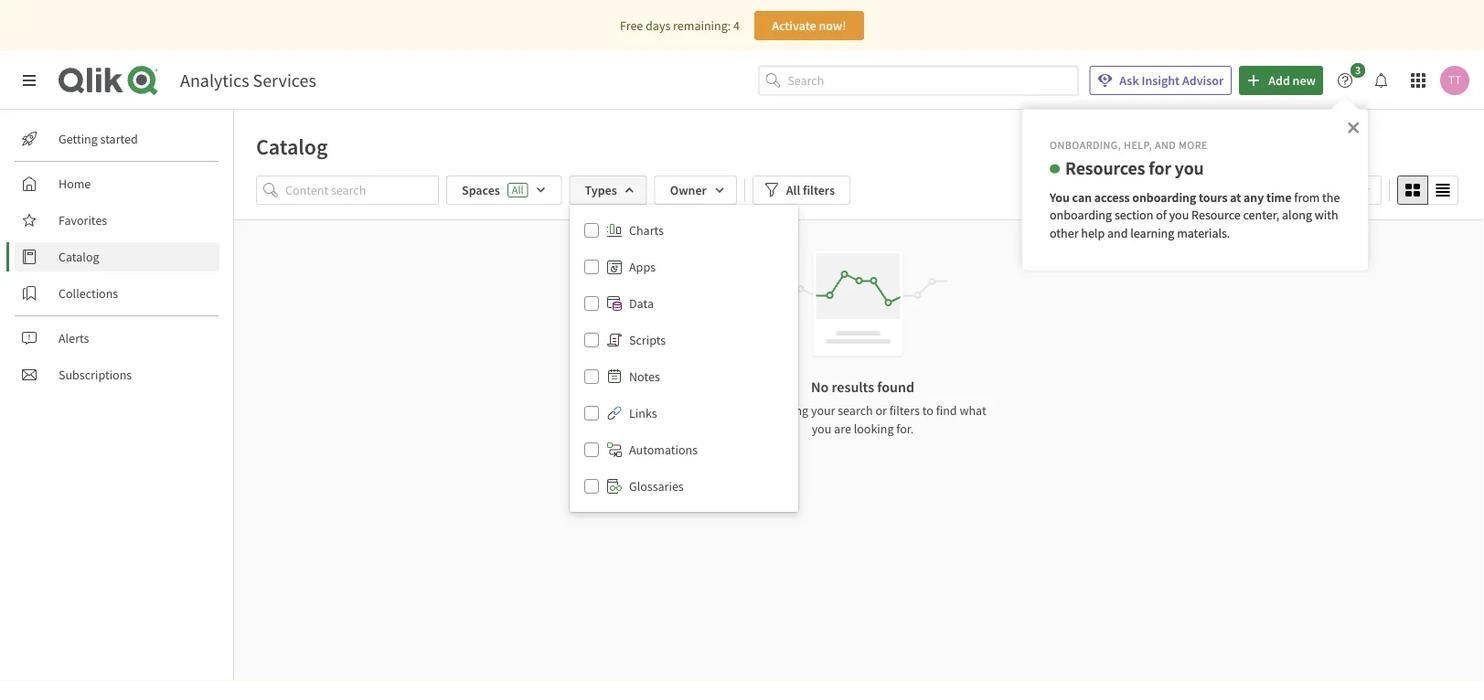 Task type: describe. For each thing, give the bounding box(es) containing it.
more
[[1179, 138, 1208, 152]]

navigation pane element
[[0, 117, 233, 397]]

the
[[1322, 189, 1340, 205]]

center,
[[1243, 207, 1279, 223]]

other
[[1050, 225, 1079, 241]]

resource
[[1192, 207, 1241, 223]]

to
[[922, 402, 933, 419]]

services
[[253, 69, 316, 92]]

favorites
[[59, 212, 107, 229]]

all for all
[[512, 183, 523, 197]]

catalog inside navigation pane element
[[59, 249, 99, 265]]

materials.
[[1177, 225, 1230, 241]]

all filters
[[786, 182, 835, 198]]

for.
[[896, 421, 914, 437]]

ask
[[1119, 72, 1139, 89]]

section
[[1115, 207, 1153, 223]]

remaining:
[[673, 17, 731, 34]]

learning
[[1130, 225, 1174, 241]]

spaces
[[462, 182, 500, 198]]

4
[[733, 17, 740, 34]]

with
[[1315, 207, 1338, 223]]

access
[[1094, 189, 1130, 205]]

you can access onboarding tours at any time
[[1050, 189, 1292, 205]]

0 vertical spatial you
[[1175, 157, 1204, 179]]

data
[[629, 295, 654, 312]]

what
[[960, 402, 986, 419]]

Search text field
[[788, 66, 1078, 95]]

recently used
[[1277, 182, 1351, 198]]

filters region
[[234, 172, 1484, 512]]

and inside from the onboarding section of you resource center, along with other help and learning materials.
[[1107, 225, 1128, 241]]

for
[[1149, 157, 1171, 179]]

collections link
[[15, 279, 219, 308]]

ask insight advisor
[[1119, 72, 1224, 89]]

activate
[[772, 17, 816, 34]]

terry turtle image
[[1440, 66, 1469, 95]]

3
[[1355, 63, 1361, 77]]

insight
[[1142, 72, 1180, 89]]

getting started link
[[15, 124, 219, 154]]

adjusting
[[759, 402, 808, 419]]

automations
[[629, 442, 698, 458]]

onboarding inside from the onboarding section of you resource center, along with other help and learning materials.
[[1050, 207, 1112, 223]]

scripts
[[629, 332, 666, 348]]

resources for you
[[1065, 157, 1204, 179]]

subscriptions
[[59, 367, 132, 383]]

types
[[585, 182, 617, 198]]

analytics services
[[180, 69, 316, 92]]

found
[[877, 378, 914, 396]]

free days remaining: 4
[[620, 17, 740, 34]]

3 button
[[1330, 63, 1371, 95]]

free
[[620, 17, 643, 34]]

new
[[1293, 72, 1316, 89]]

any
[[1244, 189, 1264, 205]]

Content search text field
[[285, 176, 439, 205]]

or
[[875, 402, 887, 419]]

time
[[1266, 189, 1292, 205]]

searchbar element
[[758, 66, 1078, 95]]

× button
[[1347, 113, 1360, 139]]

catalog link
[[15, 242, 219, 272]]

are
[[834, 421, 851, 437]]

notes
[[629, 369, 660, 385]]

along
[[1282, 207, 1312, 223]]

filters inside no results found try adjusting your search or filters to find what you are looking for.
[[889, 402, 920, 419]]

ask insight advisor button
[[1089, 66, 1232, 95]]

0 vertical spatial catalog
[[256, 133, 328, 160]]

favorites link
[[15, 206, 219, 235]]

used
[[1326, 182, 1351, 198]]

analytics services element
[[180, 69, 316, 92]]

results
[[832, 378, 874, 396]]

tours
[[1199, 189, 1228, 205]]

home
[[59, 176, 91, 192]]

types button
[[569, 176, 647, 205]]

getting started
[[59, 131, 138, 147]]

help
[[1081, 225, 1105, 241]]

no
[[811, 378, 829, 396]]

glossaries
[[629, 478, 684, 495]]

apps
[[629, 259, 656, 275]]

Recently used field
[[1265, 176, 1382, 205]]



Task type: vqa. For each thing, say whether or not it's contained in the screenshot.
the left Filters
yes



Task type: locate. For each thing, give the bounding box(es) containing it.
you
[[1050, 189, 1070, 205]]

1 vertical spatial you
[[1169, 207, 1189, 223]]

catalog down the 'favorites'
[[59, 249, 99, 265]]

0 horizontal spatial all
[[512, 183, 523, 197]]

0 horizontal spatial catalog
[[59, 249, 99, 265]]

analytics
[[180, 69, 249, 92]]

activate now!
[[772, 17, 846, 34]]

you down your
[[812, 421, 831, 437]]

you down more at right
[[1175, 157, 1204, 179]]

home link
[[15, 169, 219, 198]]

close sidebar menu image
[[22, 73, 37, 88]]

add
[[1268, 72, 1290, 89]]

add new button
[[1239, 66, 1323, 95]]

no results found try adjusting your search or filters to find what you are looking for.
[[739, 378, 986, 437]]

1 vertical spatial and
[[1107, 225, 1128, 241]]

0 vertical spatial onboarding
[[1132, 189, 1196, 205]]

× dialog
[[1021, 109, 1369, 271]]

looking
[[854, 421, 894, 437]]

onboarding
[[1132, 189, 1196, 205], [1050, 207, 1112, 223]]

started
[[100, 131, 138, 147]]

0 horizontal spatial filters
[[803, 182, 835, 198]]

catalog down services
[[256, 133, 328, 160]]

at
[[1230, 189, 1241, 205]]

you inside from the onboarding section of you resource center, along with other help and learning materials.
[[1169, 207, 1189, 223]]

add new
[[1268, 72, 1316, 89]]

now!
[[819, 17, 846, 34]]

1 horizontal spatial filters
[[889, 402, 920, 419]]

owner
[[670, 182, 707, 198]]

try
[[739, 402, 756, 419]]

all
[[786, 182, 800, 198], [512, 183, 523, 197]]

find
[[936, 402, 957, 419]]

getting
[[59, 131, 98, 147]]

1 horizontal spatial catalog
[[256, 133, 328, 160]]

0 vertical spatial filters
[[803, 182, 835, 198]]

1 horizontal spatial and
[[1155, 138, 1176, 152]]

1 vertical spatial catalog
[[59, 249, 99, 265]]

charts
[[629, 222, 664, 239]]

0 horizontal spatial and
[[1107, 225, 1128, 241]]

alerts link
[[15, 324, 219, 353]]

0 vertical spatial and
[[1155, 138, 1176, 152]]

days
[[646, 17, 671, 34]]

collections
[[59, 285, 118, 302]]

filters inside dropdown button
[[803, 182, 835, 198]]

and up for
[[1155, 138, 1176, 152]]

all filters button
[[752, 176, 850, 205]]

and
[[1155, 138, 1176, 152], [1107, 225, 1128, 241]]

1 horizontal spatial all
[[786, 182, 800, 198]]

search
[[838, 402, 873, 419]]

you
[[1175, 157, 1204, 179], [1169, 207, 1189, 223], [812, 421, 831, 437]]

alerts
[[59, 330, 89, 347]]

you right of on the right top of the page
[[1169, 207, 1189, 223]]

recently
[[1277, 182, 1323, 198]]

from
[[1294, 189, 1320, 205]]

0 horizontal spatial onboarding
[[1050, 207, 1112, 223]]

onboarding down can
[[1050, 207, 1112, 223]]

onboarding, help, and more
[[1050, 138, 1208, 152]]

can
[[1072, 189, 1092, 205]]

onboarding,
[[1050, 138, 1121, 152]]

owner button
[[654, 176, 737, 205]]

subscriptions link
[[15, 360, 219, 390]]

you inside no results found try adjusting your search or filters to find what you are looking for.
[[812, 421, 831, 437]]

activate now! link
[[754, 11, 864, 40]]

1 vertical spatial filters
[[889, 402, 920, 419]]

links
[[629, 405, 657, 422]]

×
[[1347, 113, 1360, 139]]

all inside dropdown button
[[786, 182, 800, 198]]

all for all filters
[[786, 182, 800, 198]]

1 vertical spatial onboarding
[[1050, 207, 1112, 223]]

help,
[[1124, 138, 1152, 152]]

from the onboarding section of you resource center, along with other help and learning materials.
[[1050, 189, 1343, 241]]

resources
[[1065, 157, 1145, 179]]

catalog
[[256, 133, 328, 160], [59, 249, 99, 265]]

advisor
[[1182, 72, 1224, 89]]

and down section at top
[[1107, 225, 1128, 241]]

2 vertical spatial you
[[812, 421, 831, 437]]

switch view group
[[1397, 176, 1458, 205]]

your
[[811, 402, 835, 419]]

of
[[1156, 207, 1167, 223]]

1 horizontal spatial onboarding
[[1132, 189, 1196, 205]]

onboarding up of on the right top of the page
[[1132, 189, 1196, 205]]



